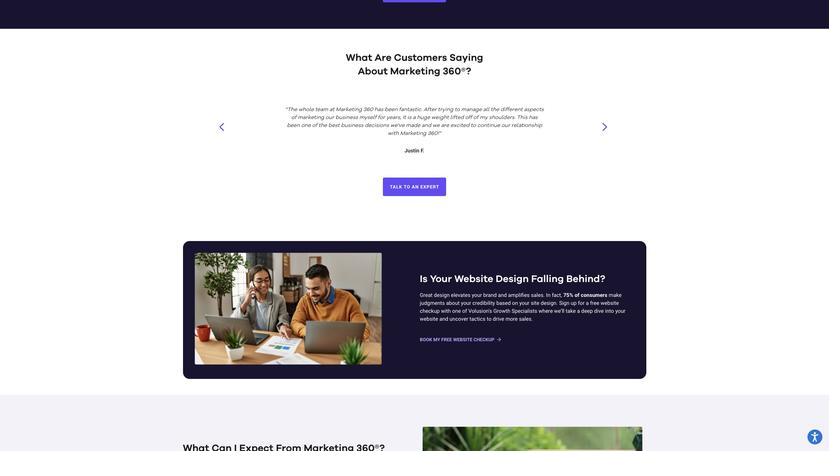 Task type: locate. For each thing, give the bounding box(es) containing it.
sales. down specialists
[[520, 317, 533, 323]]

made
[[406, 123, 421, 129]]

marketing down made
[[401, 131, 427, 136]]

0 horizontal spatial for
[[378, 115, 385, 121]]

1 vertical spatial marketing
[[336, 107, 362, 113]]

drive
[[493, 317, 505, 323]]

customers
[[394, 53, 448, 63]]

are
[[442, 123, 450, 129]]

1 horizontal spatial website
[[601, 301, 620, 307]]

the
[[288, 107, 297, 113]]

a for deep
[[578, 309, 581, 315]]

book my free website checkup arrow_forward
[[420, 337, 503, 343]]

book
[[420, 338, 433, 343]]

1 vertical spatial with
[[441, 309, 451, 315]]

business up best
[[336, 115, 358, 121]]

huge
[[417, 115, 431, 121]]

to inside make judgments about your credibility based on your site design. sign up for a free website checkup with one of volusion's growth specialists where we'll take a deep dive into your website and uncover tactics to drive more sales.
[[487, 317, 492, 323]]

one inside make judgments about your credibility based on your site design. sign up for a free website checkup with one of volusion's growth specialists where we'll take a deep dive into your website and uncover tactics to drive more sales.
[[453, 309, 461, 315]]

business
[[336, 115, 358, 121], [341, 123, 364, 129]]

checkup
[[474, 338, 495, 343]]

sales.
[[532, 293, 545, 299], [520, 317, 533, 323]]

myself
[[360, 115, 377, 121]]

marketing
[[391, 67, 441, 77], [336, 107, 362, 113], [401, 131, 427, 136]]

what are customers saying about marketing 360®?
[[346, 53, 484, 77]]

0 vertical spatial website
[[455, 275, 494, 285]]

this
[[517, 115, 528, 121]]

360!
[[428, 131, 439, 136]]

sign
[[560, 301, 570, 307]]

75%
[[564, 293, 574, 299]]

website
[[601, 301, 620, 307], [420, 317, 439, 323]]

a right is
[[413, 115, 416, 121]]

where
[[539, 309, 553, 315]]

1 vertical spatial for
[[579, 301, 585, 307]]

0 vertical spatial has
[[375, 107, 384, 113]]

weight
[[432, 115, 449, 121]]

of up uncover
[[463, 309, 468, 315]]

1 vertical spatial the
[[319, 123, 327, 129]]

tactics
[[470, 317, 486, 323]]

what
[[346, 53, 373, 63]]

one up uncover
[[453, 309, 461, 315]]

of
[[292, 115, 297, 121], [474, 115, 479, 121], [312, 123, 318, 129], [575, 293, 580, 299], [463, 309, 468, 315]]

for
[[378, 115, 385, 121], [579, 301, 585, 307]]

2 horizontal spatial and
[[499, 293, 507, 299]]

website right "free"
[[454, 338, 473, 343]]

0 horizontal spatial and
[[422, 123, 432, 129]]

1 horizontal spatial one
[[453, 309, 461, 315]]

has right 360
[[375, 107, 384, 113]]

business down myself on the left
[[341, 123, 364, 129]]

sales. up site
[[532, 293, 545, 299]]

0 horizontal spatial the
[[319, 123, 327, 129]]

1 horizontal spatial and
[[440, 317, 449, 323]]

a
[[413, 115, 416, 121], [587, 301, 589, 307], [578, 309, 581, 315]]

2 vertical spatial a
[[578, 309, 581, 315]]

and inside make judgments about your credibility based on your site design. sign up for a free website checkup with one of volusion's growth specialists where we'll take a deep dive into your website and uncover tactics to drive more sales.
[[440, 317, 449, 323]]

marketing right the at
[[336, 107, 362, 113]]

checkup
[[420, 309, 440, 315]]

1 vertical spatial website
[[420, 317, 439, 323]]

1 vertical spatial a
[[587, 301, 589, 307]]

1 vertical spatial website
[[454, 338, 473, 343]]

your
[[430, 275, 452, 285]]

1 horizontal spatial has
[[529, 115, 538, 121]]

manage
[[462, 107, 482, 113]]

website up into
[[601, 301, 620, 307]]

best
[[329, 123, 340, 129]]

business check image
[[188, 247, 388, 372]]

1 horizontal spatial a
[[578, 309, 581, 315]]

0 horizontal spatial with
[[388, 131, 399, 136]]

for inside make judgments about your credibility based on your site design. sign up for a free website checkup with one of volusion's growth specialists where we'll take a deep dive into your website and uncover tactics to drive more sales.
[[579, 301, 585, 307]]

has down aspects
[[529, 115, 538, 121]]

1 horizontal spatial been
[[385, 107, 398, 113]]

been down the on the top
[[287, 123, 300, 129]]

design
[[496, 275, 529, 285]]

open accessibe: accessibility options, statement and help image
[[812, 433, 820, 443]]

website
[[455, 275, 494, 285], [454, 338, 473, 343]]

your up credibility
[[472, 293, 482, 299]]

0 vertical spatial sales.
[[532, 293, 545, 299]]

the
[[491, 107, 500, 113], [319, 123, 327, 129]]

my
[[480, 115, 488, 121]]

0 vertical spatial one
[[301, 123, 311, 129]]

our down the at
[[326, 115, 335, 121]]

justin
[[405, 148, 420, 154]]

to down off
[[471, 123, 476, 129]]

expert
[[421, 185, 440, 190]]

different
[[501, 107, 523, 113]]

0 vertical spatial our
[[326, 115, 335, 121]]

your
[[472, 293, 482, 299], [461, 301, 472, 307], [520, 301, 530, 307], [616, 309, 626, 315]]

fantastic.
[[399, 107, 423, 113]]

been up years,
[[385, 107, 398, 113]]

a left 'free'
[[587, 301, 589, 307]]

been
[[385, 107, 398, 113], [287, 123, 300, 129]]

0 vertical spatial for
[[378, 115, 385, 121]]

0 vertical spatial website
[[601, 301, 620, 307]]

excited
[[451, 123, 470, 129]]

saying
[[450, 53, 484, 63]]

talk
[[390, 185, 403, 190]]

for right up
[[579, 301, 585, 307]]

years,
[[387, 115, 402, 121]]

0 horizontal spatial one
[[301, 123, 311, 129]]

to
[[455, 107, 460, 113], [471, 123, 476, 129], [404, 185, 411, 190], [487, 317, 492, 323]]

1 vertical spatial our
[[502, 123, 511, 129]]

0 vertical spatial and
[[422, 123, 432, 129]]

0 vertical spatial with
[[388, 131, 399, 136]]

1 horizontal spatial for
[[579, 301, 585, 307]]

of inside make judgments about your credibility based on your site design. sign up for a free website checkup with one of volusion's growth specialists where we'll take a deep dive into your website and uncover tactics to drive more sales.
[[463, 309, 468, 315]]

brand
[[484, 293, 497, 299]]

is
[[420, 275, 428, 285]]

one down marketing
[[301, 123, 311, 129]]

0 horizontal spatial a
[[413, 115, 416, 121]]

justin f.
[[405, 148, 425, 154]]

0 horizontal spatial website
[[420, 317, 439, 323]]

credibility
[[473, 301, 496, 307]]

has
[[375, 107, 384, 113], [529, 115, 538, 121]]

with down about
[[441, 309, 451, 315]]

our down shoulders.
[[502, 123, 511, 129]]

1 horizontal spatial the
[[491, 107, 500, 113]]

website down checkup
[[420, 317, 439, 323]]

0 vertical spatial marketing
[[391, 67, 441, 77]]

and left uncover
[[440, 317, 449, 323]]

sales. inside make judgments about your credibility based on your site design. sign up for a free website checkup with one of volusion's growth specialists where we'll take a deep dive into your website and uncover tactics to drive more sales.
[[520, 317, 533, 323]]

free
[[591, 301, 600, 307]]

a inside the whole team at marketing 360 has been fantastic. after trying to manage all the different aspects of marketing our business myself for years, it is a huge weight lifted off of my shoulders. this has been one of the best business decisions we've made and we are excited to continue our relationship with marketing 360!
[[413, 115, 416, 121]]

1 horizontal spatial with
[[441, 309, 451, 315]]

the right all
[[491, 107, 500, 113]]

to up "lifted"
[[455, 107, 460, 113]]

marketing down 'customers'
[[391, 67, 441, 77]]

0 vertical spatial a
[[413, 115, 416, 121]]

website up elevates
[[455, 275, 494, 285]]

amplifies
[[509, 293, 530, 299]]

for up decisions
[[378, 115, 385, 121]]

the left best
[[319, 123, 327, 129]]

1 vertical spatial been
[[287, 123, 300, 129]]

360
[[364, 107, 374, 113]]

growth
[[494, 309, 511, 315]]

with down we've
[[388, 131, 399, 136]]

with inside the whole team at marketing 360 has been fantastic. after trying to manage all the different aspects of marketing our business myself for years, it is a huge weight lifted off of my shoulders. this has been one of the best business decisions we've made and we are excited to continue our relationship with marketing 360!
[[388, 131, 399, 136]]

2 vertical spatial and
[[440, 317, 449, 323]]

1 vertical spatial sales.
[[520, 317, 533, 323]]

and
[[422, 123, 432, 129], [499, 293, 507, 299], [440, 317, 449, 323]]

1 vertical spatial one
[[453, 309, 461, 315]]

make judgments about your credibility based on your site design. sign up for a free website checkup with one of volusion's growth specialists where we'll take a deep dive into your website and uncover tactics to drive more sales.
[[420, 293, 626, 323]]

your down elevates
[[461, 301, 472, 307]]

to left drive
[[487, 317, 492, 323]]

and down huge
[[422, 123, 432, 129]]

your right into
[[616, 309, 626, 315]]

0 horizontal spatial been
[[287, 123, 300, 129]]

justin f. option
[[278, 79, 552, 178]]

a right take
[[578, 309, 581, 315]]

and up based
[[499, 293, 507, 299]]



Task type: vqa. For each thing, say whether or not it's contained in the screenshot.
increase
no



Task type: describe. For each thing, give the bounding box(es) containing it.
free
[[442, 338, 452, 343]]

are
[[375, 53, 392, 63]]

in
[[547, 293, 551, 299]]

on
[[513, 301, 519, 307]]

all
[[484, 107, 490, 113]]

site
[[531, 301, 540, 307]]

based
[[497, 301, 511, 307]]

specialists
[[512, 309, 538, 315]]

great design elevates your brand and amplifies sales. in fact, 75% of consumers
[[420, 293, 608, 299]]

0 vertical spatial the
[[491, 107, 500, 113]]

of down the on the top
[[292, 115, 297, 121]]

shoulders.
[[490, 115, 516, 121]]

decisions
[[365, 123, 390, 129]]

after
[[424, 107, 437, 113]]

we
[[433, 123, 440, 129]]

my
[[434, 338, 441, 343]]

marketing inside what are customers saying about marketing 360®?
[[391, 67, 441, 77]]

360®?
[[443, 67, 472, 77]]

website inside book my free website checkup arrow_forward
[[454, 338, 473, 343]]

marketing360 image
[[423, 427, 643, 452]]

more
[[506, 317, 518, 323]]

for inside the whole team at marketing 360 has been fantastic. after trying to manage all the different aspects of marketing our business myself for years, it is a huge weight lifted off of my shoulders. this has been one of the best business decisions we've made and we are excited to continue our relationship with marketing 360!
[[378, 115, 385, 121]]

make
[[609, 293, 622, 299]]

we'll
[[555, 309, 565, 315]]

team
[[315, 107, 328, 113]]

is your website design falling behind?
[[420, 275, 606, 285]]

2 horizontal spatial a
[[587, 301, 589, 307]]

off
[[466, 115, 472, 121]]

whole
[[299, 107, 314, 113]]

falling
[[532, 275, 565, 285]]

marketing
[[298, 115, 324, 121]]

is
[[408, 115, 412, 121]]

trying
[[438, 107, 454, 113]]

design
[[434, 293, 450, 299]]

one inside the whole team at marketing 360 has been fantastic. after trying to manage all the different aspects of marketing our business myself for years, it is a huge weight lifted off of my shoulders. this has been one of the best business decisions we've made and we are excited to continue our relationship with marketing 360!
[[301, 123, 311, 129]]

0 vertical spatial been
[[385, 107, 398, 113]]

0 vertical spatial business
[[336, 115, 358, 121]]

dive
[[595, 309, 604, 315]]

lifted
[[451, 115, 464, 121]]

arrow_forward
[[497, 337, 503, 343]]

consumers
[[581, 293, 608, 299]]

behind?
[[567, 275, 606, 285]]

of right off
[[474, 115, 479, 121]]

to left the an
[[404, 185, 411, 190]]

the whole team at marketing 360 has been fantastic. after trying to manage all the different aspects of marketing our business myself for years, it is a huge weight lifted off of my shoulders. this has been one of the best business decisions we've made and we are excited to continue our relationship with marketing 360!
[[287, 107, 545, 136]]

take
[[566, 309, 576, 315]]

it
[[403, 115, 406, 121]]

0 horizontal spatial has
[[375, 107, 384, 113]]

up
[[571, 301, 577, 307]]

0 horizontal spatial our
[[326, 115, 335, 121]]

about
[[447, 301, 460, 307]]

arrow_forward_ios
[[601, 122, 610, 132]]

1 vertical spatial has
[[529, 115, 538, 121]]

design.
[[541, 301, 558, 307]]

talk to an expert link
[[383, 178, 447, 196]]

1 vertical spatial and
[[499, 293, 507, 299]]

of down marketing
[[312, 123, 318, 129]]

judgments
[[420, 301, 445, 307]]

a for huge
[[413, 115, 416, 121]]

deep
[[582, 309, 593, 315]]

volusion's
[[469, 309, 493, 315]]

great
[[420, 293, 433, 299]]

2 vertical spatial marketing
[[401, 131, 427, 136]]

aspects
[[525, 107, 545, 113]]

arrow_back_ios
[[219, 122, 229, 132]]

talk to an expert
[[390, 185, 440, 190]]

1 vertical spatial business
[[341, 123, 364, 129]]

fact,
[[552, 293, 563, 299]]

about
[[358, 67, 388, 77]]

elevates
[[451, 293, 471, 299]]

with inside make judgments about your credibility based on your site design. sign up for a free website checkup with one of volusion's growth specialists where we'll take a deep dive into your website and uncover tactics to drive more sales.
[[441, 309, 451, 315]]

1 horizontal spatial our
[[502, 123, 511, 129]]

your up specialists
[[520, 301, 530, 307]]

of up up
[[575, 293, 580, 299]]

we've
[[391, 123, 405, 129]]

continue
[[478, 123, 501, 129]]

at
[[330, 107, 335, 113]]

relationship
[[512, 123, 543, 129]]

uncover
[[450, 317, 469, 323]]

f.
[[421, 148, 425, 154]]

and inside the whole team at marketing 360 has been fantastic. after trying to manage all the different aspects of marketing our business myself for years, it is a huge weight lifted off of my shoulders. this has been one of the best business decisions we've made and we are excited to continue our relationship with marketing 360!
[[422, 123, 432, 129]]

an
[[412, 185, 419, 190]]

into
[[606, 309, 615, 315]]



